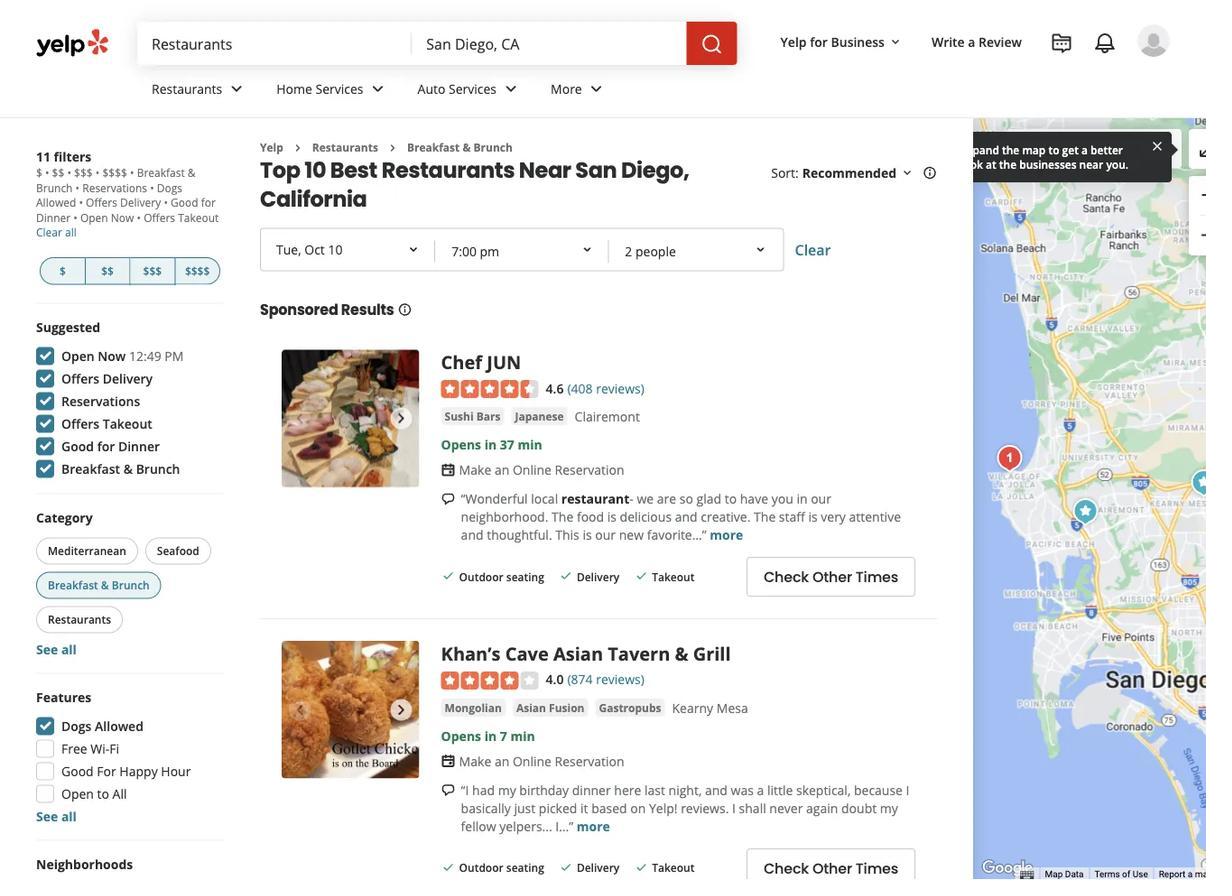 Task type: locate. For each thing, give the bounding box(es) containing it.
& down offers takeout
[[123, 460, 133, 478]]

24 chevron down v2 image for restaurants
[[226, 78, 248, 100]]

2 vertical spatial good
[[61, 763, 94, 780]]

a inside expand the map to get a better look at the businesses near you.
[[1082, 142, 1088, 157]]

1 horizontal spatial restaurants link
[[312, 140, 378, 155]]

ruby a. image
[[1138, 24, 1170, 57]]

2 16 speech v2 image from the top
[[441, 783, 456, 798]]

min for cave
[[510, 727, 535, 744]]

recommended
[[802, 164, 897, 181]]

1 vertical spatial my
[[880, 799, 898, 816]]

map inside expand the map to get a better look at the businesses near you.
[[1022, 142, 1046, 157]]

2 16 reservation v2 image from the top
[[441, 754, 456, 768]]

1 vertical spatial 16 chevron down v2 image
[[900, 166, 915, 180]]

times down attentive
[[856, 567, 898, 587]]

16 checkmark v2 image
[[559, 860, 573, 875], [634, 860, 648, 875]]

reservation up restaurant
[[555, 461, 624, 478]]

next image left sushi
[[391, 408, 412, 429]]

2 reservation from the top
[[555, 752, 624, 769]]

make an online reservation for jun
[[459, 461, 624, 478]]

0 horizontal spatial map
[[1022, 142, 1046, 157]]

clear for clear all
[[36, 224, 62, 239]]

1 see from the top
[[36, 641, 58, 658]]

check other times
[[764, 567, 898, 587], [764, 858, 898, 879]]

our down food
[[595, 526, 616, 543]]

16 chevron right v2 image for breakfast & brunch
[[385, 141, 400, 155]]

here
[[614, 781, 641, 798]]

$$$ right "$$" button
[[143, 264, 162, 279]]

map
[[1102, 141, 1129, 158], [1022, 142, 1046, 157]]

online up 'local'
[[513, 461, 552, 478]]

16 chevron right v2 image for restaurants
[[291, 141, 305, 155]]

0 vertical spatial 16 info v2 image
[[923, 166, 937, 180]]

delivery down the "this"
[[577, 569, 620, 584]]

0 vertical spatial in
[[485, 436, 497, 453]]

16 speech v2 image for chef jun
[[441, 492, 456, 506]]

see for category
[[36, 641, 58, 658]]

$$$ down filters
[[74, 165, 93, 180]]

breakfast up • open now • offers takeout
[[137, 165, 185, 180]]

1 horizontal spatial more
[[710, 526, 743, 543]]

16 chevron down v2 image inside yelp for business button
[[888, 35, 903, 49]]

breakfast
[[407, 140, 460, 155], [137, 165, 185, 180], [61, 460, 120, 478], [48, 578, 98, 593]]

1 vertical spatial i
[[732, 799, 736, 816]]

yelpers...
[[500, 817, 552, 834]]

2 see all from the top
[[36, 808, 77, 825]]

1 vertical spatial good for dinner
[[61, 438, 160, 455]]

offers
[[86, 195, 117, 210], [144, 210, 175, 225], [61, 370, 99, 387], [61, 415, 99, 432]]

1 horizontal spatial dogs
[[157, 180, 182, 195]]

2 none field from the left
[[426, 33, 672, 53]]

24 chevron down v2 image
[[226, 78, 248, 100], [367, 78, 389, 100], [500, 78, 522, 100]]

1 horizontal spatial more link
[[710, 526, 743, 543]]

0 horizontal spatial asian
[[516, 700, 546, 715]]

2 previous image from the top
[[289, 699, 311, 721]]

16 chevron right v2 image right best
[[385, 141, 400, 155]]

1 next image from the top
[[391, 408, 412, 429]]

recommended button
[[802, 164, 915, 181]]

0 vertical spatial check
[[764, 567, 809, 587]]

online for jun
[[513, 461, 552, 478]]

tavern
[[608, 641, 670, 666]]

0 vertical spatial restaurants link
[[137, 65, 262, 117]]

outdoor down 'fellow'
[[459, 860, 504, 875]]

next image left "mongolian" link
[[391, 699, 412, 721]]

1 vertical spatial make an online reservation
[[459, 752, 624, 769]]

1 16 reservation v2 image from the top
[[441, 463, 456, 477]]

slideshow element for khan's
[[282, 641, 419, 779]]

opens in 7 min
[[441, 727, 535, 744]]

clear
[[36, 224, 62, 239], [795, 240, 831, 259]]

see all down restaurants button
[[36, 641, 77, 658]]

$ button
[[40, 257, 86, 285]]

breakfast & brunch down auto services link
[[407, 140, 513, 155]]

1 outdoor seating from the top
[[459, 569, 544, 584]]

0 horizontal spatial to
[[97, 785, 109, 803]]

write a review
[[932, 33, 1022, 50]]

restaurants
[[152, 80, 222, 97], [312, 140, 378, 155], [382, 155, 515, 185], [48, 612, 111, 627]]

2 online from the top
[[513, 752, 552, 769]]

1 seating from the top
[[506, 569, 544, 584]]

2 next image from the top
[[391, 699, 412, 721]]

$ for $ • $$ • $$$ • $$$$ •
[[36, 165, 42, 180]]

an
[[495, 461, 509, 478], [495, 752, 509, 769]]

slideshow element
[[282, 350, 419, 488], [282, 641, 419, 779]]

group
[[1189, 176, 1206, 256], [31, 318, 224, 483], [33, 509, 224, 659], [31, 688, 224, 826]]

16 reservation v2 image down opens in 7 min
[[441, 754, 456, 768]]

are
[[657, 490, 676, 507]]

1 horizontal spatial 16 info v2 image
[[923, 166, 937, 180]]

dogs up free
[[61, 718, 92, 735]]

takeout down 'yelp!' in the bottom right of the page
[[652, 860, 695, 875]]

brunch down offers takeout
[[136, 460, 180, 478]]

2 reviews) from the top
[[596, 671, 645, 688]]

0 vertical spatial i
[[906, 781, 910, 798]]

0 vertical spatial $
[[36, 165, 42, 180]]

takeout up $$$$ button
[[178, 210, 219, 225]]

1 horizontal spatial 24 chevron down v2 image
[[367, 78, 389, 100]]

1 see all from the top
[[36, 641, 77, 658]]

1 24 chevron down v2 image from the left
[[226, 78, 248, 100]]

12:49
[[129, 348, 161, 365]]

an down 7
[[495, 752, 509, 769]]

1 horizontal spatial our
[[811, 490, 831, 507]]

1 vertical spatial in
[[797, 490, 808, 507]]

1 horizontal spatial to
[[725, 490, 737, 507]]

to inside the - we are so glad to have you in our neighborhood. the food is delicious and creative. the staff is very attentive and thoughtful. this is our new favorite…"
[[725, 490, 737, 507]]

0 vertical spatial min
[[518, 436, 542, 453]]

offers down 'open now 12:49 pm'
[[61, 370, 99, 387]]

good for dinner
[[36, 195, 216, 225], [61, 438, 160, 455]]

0 vertical spatial see all button
[[36, 641, 77, 658]]

open down • reservations •
[[80, 210, 108, 225]]

make
[[459, 461, 491, 478], [459, 752, 491, 769]]

2 outdoor from the top
[[459, 860, 504, 875]]

2 seating from the top
[[506, 860, 544, 875]]

dogs allowed down filters
[[36, 180, 182, 210]]

16 info v2 image
[[923, 166, 937, 180], [398, 302, 412, 317]]

online
[[513, 461, 552, 478], [513, 752, 552, 769]]

1 slideshow element from the top
[[282, 350, 419, 488]]

16 checkmark v2 image for delivery
[[559, 860, 573, 875]]

make an online reservation up birthday
[[459, 752, 624, 769]]

1 reviews) from the top
[[596, 380, 645, 397]]

make down opens in 37 min
[[459, 461, 491, 478]]

1 reservation from the top
[[555, 461, 624, 478]]

$$$
[[74, 165, 93, 180], [143, 264, 162, 279]]

san
[[575, 155, 617, 185]]

$$ button
[[86, 257, 130, 285]]

0 horizontal spatial $$$
[[74, 165, 93, 180]]

24 chevron down v2 image inside home services link
[[367, 78, 389, 100]]

16 checkmark v2 image down i…"
[[559, 860, 573, 875]]

1 vertical spatial online
[[513, 752, 552, 769]]

features
[[36, 689, 91, 706]]

a right was
[[757, 781, 764, 798]]

1 horizontal spatial the
[[754, 508, 776, 525]]

1 vertical spatial 16 speech v2 image
[[441, 783, 456, 798]]

expand the map to get a better look at the businesses near you. tooltip
[[946, 132, 1172, 182]]

dogs up • open now • offers takeout
[[157, 180, 182, 195]]

reviews) for cave
[[596, 671, 645, 688]]

0 vertical spatial open
[[80, 210, 108, 225]]

close image
[[1150, 138, 1165, 153]]

$$$ inside $$$ button
[[143, 264, 162, 279]]

2 times from the top
[[856, 858, 898, 879]]

2 see from the top
[[36, 808, 58, 825]]

yelp!
[[649, 799, 678, 816]]

projects image
[[1051, 33, 1073, 54]]

zoom in image
[[1198, 184, 1206, 206]]

see all button down open to all
[[36, 808, 77, 825]]

services right home
[[316, 80, 363, 97]]

opens for chef jun
[[441, 436, 481, 453]]

make an online reservation
[[459, 461, 624, 478], [459, 752, 624, 769]]

min
[[518, 436, 542, 453], [510, 727, 535, 744]]

4.6 star rating image
[[441, 380, 539, 398]]

all up $ button
[[65, 224, 77, 239]]

1 an from the top
[[495, 461, 509, 478]]

and up reviews.
[[705, 781, 728, 798]]

16 chevron down v2 image inside recommended popup button
[[900, 166, 915, 180]]

(408
[[567, 380, 593, 397]]

Time field
[[437, 231, 607, 271]]

0 horizontal spatial allowed
[[36, 195, 76, 210]]

more link down it
[[577, 817, 610, 834]]

yelp inside button
[[781, 33, 807, 50]]

(874 reviews)
[[567, 671, 645, 688]]

& inside 'breakfast & brunch' button
[[101, 578, 109, 593]]

glad
[[697, 490, 721, 507]]

dinner
[[36, 210, 71, 225], [118, 438, 160, 455]]

16 reservation v2 image for chef
[[441, 463, 456, 477]]

my right "had"
[[498, 781, 516, 798]]

for down offers takeout
[[97, 438, 115, 455]]

all for features
[[61, 808, 77, 825]]

2 vertical spatial all
[[61, 808, 77, 825]]

1 vertical spatial make
[[459, 752, 491, 769]]

1 check other times link from the top
[[747, 557, 916, 597]]

reviews) inside (408 reviews) link
[[596, 380, 645, 397]]

0 vertical spatial to
[[1049, 142, 1059, 157]]

dinner up $ button
[[36, 210, 71, 225]]

free
[[61, 740, 87, 757]]

4.6 link
[[546, 378, 564, 397]]

1 vertical spatial outdoor
[[459, 860, 504, 875]]

breakfast & brunch down mediterranean button
[[48, 578, 150, 593]]

1 none field from the left
[[152, 33, 398, 53]]

1 times from the top
[[856, 567, 898, 587]]

2 opens from the top
[[441, 727, 481, 744]]

the
[[552, 508, 574, 525], [754, 508, 776, 525]]

2 outdoor seating from the top
[[459, 860, 544, 875]]

other for khan's cave asian tavern & grill
[[812, 858, 852, 879]]

make for chef
[[459, 461, 491, 478]]

1 vertical spatial check other times link
[[747, 848, 916, 880]]

16 chevron down v2 image right "business"
[[888, 35, 903, 49]]

min right 7
[[510, 727, 535, 744]]

based
[[591, 799, 627, 816]]

moves
[[1132, 141, 1171, 158]]

other down very on the bottom
[[812, 567, 852, 587]]

min for jun
[[518, 436, 542, 453]]

None search field
[[137, 22, 741, 65]]

1 horizontal spatial and
[[675, 508, 698, 525]]

see all down open to all
[[36, 808, 77, 825]]

good up $$$$ button
[[171, 195, 198, 210]]

search image
[[701, 33, 723, 55]]

16 checkmark v2 image
[[441, 569, 456, 583], [559, 569, 573, 583], [634, 569, 648, 583], [441, 860, 456, 875]]

16 speech v2 image for khan's cave asian tavern & grill
[[441, 783, 456, 798]]

None field
[[152, 33, 398, 53], [426, 33, 672, 53]]

2 the from the left
[[754, 508, 776, 525]]

next image
[[391, 408, 412, 429], [391, 699, 412, 721]]

asian left the fusion
[[516, 700, 546, 715]]

i left shall
[[732, 799, 736, 816]]

outdoor seating down thoughtful.
[[459, 569, 544, 584]]

reviews) up gastropubs
[[596, 671, 645, 688]]

check other times link for khan's cave asian tavern & grill
[[747, 848, 916, 880]]

2 check other times link from the top
[[747, 848, 916, 880]]

24 chevron down v2 image right 'auto services' at the left top
[[500, 78, 522, 100]]

0 horizontal spatial my
[[498, 781, 516, 798]]

2 check from the top
[[764, 858, 809, 879]]

open for to
[[61, 785, 94, 803]]

i right because
[[906, 781, 910, 798]]

see all
[[36, 641, 77, 658], [36, 808, 77, 825]]

3 24 chevron down v2 image from the left
[[500, 78, 522, 100]]

reservation up dinner
[[555, 752, 624, 769]]

our up very on the bottom
[[811, 490, 831, 507]]

2 an from the top
[[495, 752, 509, 769]]

2 slideshow element from the top
[[282, 641, 419, 779]]

takeout down offers delivery
[[103, 415, 152, 432]]

more link
[[536, 65, 622, 117]]

and inside "i had my birthday dinner here last night, and was a little skeptical, because i basically just picked it based on yelp! reviews. i shall never again doubt my fellow yelpers... i…"
[[705, 781, 728, 798]]

16 speech v2 image left "wonderful
[[441, 492, 456, 506]]

outdoor
[[459, 569, 504, 584], [459, 860, 504, 875]]

we
[[637, 490, 654, 507]]

jun
[[487, 350, 521, 375]]

clear up $ button
[[36, 224, 62, 239]]

1 make from the top
[[459, 461, 491, 478]]

allowed up clear all "link" on the left of the page
[[36, 195, 76, 210]]

my down because
[[880, 799, 898, 816]]

more
[[710, 526, 743, 543], [577, 817, 610, 834]]

1 horizontal spatial i
[[906, 781, 910, 798]]

1 horizontal spatial allowed
[[95, 718, 143, 735]]

0 horizontal spatial the
[[552, 508, 574, 525]]

2 16 chevron right v2 image from the left
[[385, 141, 400, 155]]

top
[[260, 155, 300, 185]]

restaurants link down home services link
[[312, 140, 378, 155]]

very
[[821, 508, 846, 525]]

1 other from the top
[[812, 567, 852, 587]]

2 services from the left
[[449, 80, 497, 97]]

good down free
[[61, 763, 94, 780]]

check other times down very on the bottom
[[764, 567, 898, 587]]

for
[[97, 763, 116, 780]]

1 vertical spatial see
[[36, 808, 58, 825]]

yelp left "business"
[[781, 33, 807, 50]]

1 horizontal spatial 16 chevron right v2 image
[[385, 141, 400, 155]]

0 horizontal spatial dogs
[[61, 718, 92, 735]]

report a ma
[[1159, 869, 1206, 880]]

24 chevron down v2 image
[[586, 78, 607, 100]]

reservation for jun
[[555, 461, 624, 478]]

0 horizontal spatial clear
[[36, 224, 62, 239]]

0 vertical spatial reservation
[[555, 461, 624, 478]]

1 check other times from the top
[[764, 567, 898, 587]]

16 chevron down v2 image
[[888, 35, 903, 49], [900, 166, 915, 180]]

1 vertical spatial more
[[577, 817, 610, 834]]

1 make an online reservation from the top
[[459, 461, 624, 478]]

2 make from the top
[[459, 752, 491, 769]]

free wi-fi
[[61, 740, 119, 757]]

seating
[[506, 569, 544, 584], [506, 860, 544, 875]]

2 24 chevron down v2 image from the left
[[367, 78, 389, 100]]

see all button for category
[[36, 641, 77, 658]]

0 horizontal spatial i
[[732, 799, 736, 816]]

to up creative.
[[725, 490, 737, 507]]

1 vertical spatial see all button
[[36, 808, 77, 825]]

1 16 chevron right v2 image from the left
[[291, 141, 305, 155]]

slideshow element for chef
[[282, 350, 419, 488]]

times down doubt on the right of the page
[[856, 858, 898, 879]]

1 see all button from the top
[[36, 641, 77, 658]]

0 vertical spatial see
[[36, 641, 58, 658]]

16 reservation v2 image
[[441, 463, 456, 477], [441, 754, 456, 768]]

opens for khan's cave asian tavern & grill
[[441, 727, 481, 744]]

2 horizontal spatial for
[[810, 33, 828, 50]]

0 horizontal spatial none field
[[152, 33, 398, 53]]

best
[[330, 155, 377, 185]]

1 vertical spatial opens
[[441, 727, 481, 744]]

1 online from the top
[[513, 461, 552, 478]]

yelp left 10
[[260, 140, 283, 155]]

1 horizontal spatial for
[[201, 195, 216, 210]]

2 check other times from the top
[[764, 858, 898, 879]]

to left all
[[97, 785, 109, 803]]

1 vertical spatial more link
[[577, 817, 610, 834]]

2 vertical spatial to
[[97, 785, 109, 803]]

1 horizontal spatial none field
[[426, 33, 672, 53]]

2 16 checkmark v2 image from the left
[[634, 860, 648, 875]]

seating for jun
[[506, 569, 544, 584]]

24 chevron down v2 image inside the restaurants link
[[226, 78, 248, 100]]

restaurants button
[[36, 606, 123, 633]]

look
[[961, 157, 983, 172]]

$ inside $ button
[[60, 264, 66, 279]]

breakfast & brunch link
[[407, 140, 513, 155]]

for up $$$$ button
[[201, 195, 216, 210]]

1 vertical spatial our
[[595, 526, 616, 543]]

user actions element
[[766, 23, 1195, 134]]

16 chevron down v2 image for yelp for business
[[888, 35, 903, 49]]

services for auto services
[[449, 80, 497, 97]]

2 make an online reservation from the top
[[459, 752, 624, 769]]

next image for khan's
[[391, 699, 412, 721]]

$ for $
[[60, 264, 66, 279]]

sushi bars link
[[441, 407, 504, 425]]

24 chevron down v2 image left auto
[[367, 78, 389, 100]]

0 vertical spatial next image
[[391, 408, 412, 429]]

1 vertical spatial slideshow element
[[282, 641, 419, 779]]

0 vertical spatial reviews)
[[596, 380, 645, 397]]

see
[[36, 641, 58, 658], [36, 808, 58, 825]]

google image
[[978, 857, 1037, 880]]

0 horizontal spatial $$
[[52, 165, 64, 180]]

and down so
[[675, 508, 698, 525]]

reservation
[[555, 461, 624, 478], [555, 752, 624, 769]]

16 checkmark v2 image down on
[[634, 860, 648, 875]]

0 vertical spatial make an online reservation
[[459, 461, 624, 478]]

2 other from the top
[[812, 858, 852, 879]]

breakfast down offers takeout
[[61, 460, 120, 478]]

check other times link down again
[[747, 848, 916, 880]]

map data button
[[1045, 868, 1084, 880]]

clear down "sort:"
[[795, 240, 831, 259]]

16 chevron right v2 image
[[291, 141, 305, 155], [385, 141, 400, 155]]

2 vertical spatial in
[[485, 727, 497, 744]]

reviews) up clairemont
[[596, 380, 645, 397]]

1 16 speech v2 image from the top
[[441, 492, 456, 506]]

0 vertical spatial now
[[111, 210, 134, 225]]

0 vertical spatial good
[[171, 195, 198, 210]]

offers down offers delivery
[[61, 415, 99, 432]]

check for chef jun
[[764, 567, 809, 587]]

0 vertical spatial slideshow element
[[282, 350, 419, 488]]

see up neighborhoods at the bottom of page
[[36, 808, 58, 825]]

0 vertical spatial asian
[[553, 641, 603, 666]]

1 vertical spatial reservations
[[61, 393, 140, 410]]

online for cave
[[513, 752, 552, 769]]

0 vertical spatial good for dinner
[[36, 195, 216, 225]]

i…"
[[556, 817, 573, 834]]

in right you
[[797, 490, 808, 507]]

outdoor seating down 'fellow'
[[459, 860, 544, 875]]

to
[[1049, 142, 1059, 157], [725, 490, 737, 507], [97, 785, 109, 803]]

1 vertical spatial $$$$
[[185, 264, 210, 279]]

for
[[810, 33, 828, 50], [201, 195, 216, 210], [97, 438, 115, 455]]

to left the get
[[1049, 142, 1059, 157]]

16 chevron down v2 image for recommended
[[900, 166, 915, 180]]

0 vertical spatial dogs allowed
[[36, 180, 182, 210]]

breakfast inside breakfast & brunch
[[137, 165, 185, 180]]

previous image
[[289, 408, 311, 429], [289, 699, 311, 721]]

local
[[531, 490, 558, 507]]

previous image for chef jun
[[289, 408, 311, 429]]

is down food
[[583, 526, 592, 543]]

1 horizontal spatial map
[[1102, 141, 1129, 158]]

the
[[1002, 142, 1020, 157], [999, 157, 1017, 172]]

in left 7
[[485, 727, 497, 744]]

Find text field
[[152, 33, 398, 53]]

1 vertical spatial min
[[510, 727, 535, 744]]

16 speech v2 image left "i
[[441, 783, 456, 798]]

1 vertical spatial an
[[495, 752, 509, 769]]

open down suggested
[[61, 348, 95, 365]]

1 vertical spatial reservation
[[555, 752, 624, 769]]

khan's
[[441, 641, 501, 666]]

seating down yelpers...
[[506, 860, 544, 875]]

reviews) inside the (874 reviews) link
[[596, 671, 645, 688]]

check down never
[[764, 858, 809, 879]]

1 horizontal spatial clear
[[795, 240, 831, 259]]

16 speech v2 image
[[441, 492, 456, 506], [441, 783, 456, 798]]

1 horizontal spatial asian
[[553, 641, 603, 666]]

16 reservation v2 image down opens in 37 min
[[441, 463, 456, 477]]

see down restaurants button
[[36, 641, 58, 658]]

1 vertical spatial asian
[[516, 700, 546, 715]]

0 vertical spatial an
[[495, 461, 509, 478]]

seating for cave
[[506, 860, 544, 875]]

favorite…"
[[647, 526, 707, 543]]

0 vertical spatial check other times link
[[747, 557, 916, 597]]

khan's cave asian tavern & grill image
[[282, 641, 419, 779]]

yelp for yelp for business
[[781, 33, 807, 50]]

• reservations •
[[73, 180, 157, 195]]

0 vertical spatial see all
[[36, 641, 77, 658]]

1 vertical spatial all
[[61, 641, 77, 658]]

1 vertical spatial open
[[61, 348, 95, 365]]

$$ down 11 filters
[[52, 165, 64, 180]]

0 vertical spatial online
[[513, 461, 552, 478]]

in left 37
[[485, 436, 497, 453]]

yelp
[[781, 33, 807, 50], [260, 140, 283, 155]]

opens down mongolian button
[[441, 727, 481, 744]]

skeptical,
[[796, 781, 851, 798]]

0 horizontal spatial more
[[577, 817, 610, 834]]

sponsored
[[260, 300, 338, 320]]

1 vertical spatial outdoor seating
[[459, 860, 544, 875]]

outdoor for khan's
[[459, 860, 504, 875]]

offers down $ • $$ • $$$ • $$$$ •
[[86, 195, 117, 210]]

see all button for features
[[36, 808, 77, 825]]

just
[[514, 799, 536, 816]]

1 previous image from the top
[[289, 408, 311, 429]]

clear all
[[36, 224, 77, 239]]

1 services from the left
[[316, 80, 363, 97]]

in inside the - we are so glad to have you in our neighborhood. the food is delicious and creative. the staff is very attentive and thoughtful. this is our new favorite…"
[[797, 490, 808, 507]]

all down open to all
[[61, 808, 77, 825]]

1 opens from the top
[[441, 436, 481, 453]]

1 the from the left
[[552, 508, 574, 525]]

check other times down again
[[764, 858, 898, 879]]

is left very on the bottom
[[808, 508, 818, 525]]

top 10 best restaurants near san diego, california
[[260, 155, 689, 214]]

outdoor for chef
[[459, 569, 504, 584]]

notifications image
[[1094, 33, 1116, 54]]

0 horizontal spatial 16 checkmark v2 image
[[559, 860, 573, 875]]

more down it
[[577, 817, 610, 834]]

24 chevron down v2 image inside auto services link
[[500, 78, 522, 100]]

"i
[[461, 781, 469, 798]]

mongolian
[[445, 700, 502, 715]]

$ down 11
[[36, 165, 42, 180]]

and
[[675, 508, 698, 525], [461, 526, 484, 543], [705, 781, 728, 798]]

outdoor seating
[[459, 569, 544, 584], [459, 860, 544, 875]]

1 outdoor from the top
[[459, 569, 504, 584]]

1 16 checkmark v2 image from the left
[[559, 860, 573, 875]]

& down mediterranean button
[[101, 578, 109, 593]]

0 horizontal spatial 16 info v2 image
[[398, 302, 412, 317]]

make an online reservation for cave
[[459, 752, 624, 769]]

0 vertical spatial 16 reservation v2 image
[[441, 463, 456, 477]]

•
[[45, 165, 49, 180], [67, 165, 71, 180], [96, 165, 100, 180], [130, 165, 134, 180], [75, 180, 80, 195], [150, 180, 154, 195], [79, 195, 83, 210], [164, 195, 168, 210], [73, 210, 77, 225], [137, 210, 141, 225]]

2 see all button from the top
[[36, 808, 77, 825]]

2 vertical spatial for
[[97, 438, 115, 455]]

1 check from the top
[[764, 567, 809, 587]]



Task type: vqa. For each thing, say whether or not it's contained in the screenshot.
the Previous icon
yes



Task type: describe. For each thing, give the bounding box(es) containing it.
"wonderful
[[461, 490, 528, 507]]

0 vertical spatial all
[[65, 224, 77, 239]]

business
[[831, 33, 885, 50]]

near
[[519, 155, 571, 185]]

4.6
[[546, 380, 564, 397]]

yelp link
[[260, 140, 283, 155]]

you.
[[1106, 157, 1129, 172]]

mesa
[[717, 699, 748, 717]]

reservation for cave
[[555, 752, 624, 769]]

(874
[[567, 671, 593, 688]]

see for features
[[36, 808, 58, 825]]

restaurant
[[561, 490, 629, 507]]

so
[[680, 490, 693, 507]]

37
[[500, 436, 514, 453]]

because
[[854, 781, 903, 798]]

Select a date text field
[[262, 230, 435, 269]]

0 horizontal spatial more link
[[577, 817, 610, 834]]

services for home services
[[316, 80, 363, 97]]

was
[[731, 781, 754, 798]]

clear all link
[[36, 224, 77, 239]]

breakfast & brunch inside button
[[48, 578, 150, 593]]

takeout down 'favorite…"'
[[652, 569, 695, 584]]

1 horizontal spatial my
[[880, 799, 898, 816]]

japanese button
[[511, 407, 567, 425]]

1 vertical spatial allowed
[[95, 718, 143, 735]]

good for happy hour
[[61, 763, 191, 780]]

11
[[36, 148, 51, 165]]

Cover field
[[611, 231, 780, 271]]

delivery down $ • $$ • $$$ • $$$$ •
[[120, 195, 161, 210]]

gastropubs link
[[595, 699, 665, 717]]

a inside "i had my birthday dinner here last night, and was a little skeptical, because i basically just picked it based on yelp! reviews. i shall never again doubt my fellow yelpers... i…"
[[757, 781, 764, 798]]

(408 reviews)
[[567, 380, 645, 397]]

check for khan's cave asian tavern & grill
[[764, 858, 809, 879]]

khan's cave asian tavern & grill image
[[1186, 465, 1206, 501]]

sort:
[[771, 164, 799, 181]]

other for chef jun
[[812, 567, 852, 587]]

& up • open now • offers takeout
[[188, 165, 196, 180]]

times for khan's cave asian tavern & grill
[[856, 858, 898, 879]]

chef jun
[[441, 350, 521, 375]]

1 vertical spatial dinner
[[118, 438, 160, 455]]

0 vertical spatial our
[[811, 490, 831, 507]]

had
[[472, 781, 495, 798]]

dinner inside good for dinner
[[36, 210, 71, 225]]

16 checkmark v2 image for takeout
[[634, 860, 648, 875]]

night,
[[669, 781, 702, 798]]

offers takeout
[[61, 415, 152, 432]]

see all for features
[[36, 808, 77, 825]]

delivery down based
[[577, 860, 620, 875]]

offers down • reservations •
[[144, 210, 175, 225]]

sushi bars
[[445, 409, 501, 424]]

& left grill
[[675, 641, 688, 666]]

next image for chef
[[391, 408, 412, 429]]

24 chevron down v2 image for auto services
[[500, 78, 522, 100]]

brunch inside button
[[112, 578, 150, 593]]

0 vertical spatial my
[[498, 781, 516, 798]]

see all for category
[[36, 641, 77, 658]]

group containing features
[[31, 688, 224, 826]]

report a ma link
[[1159, 869, 1206, 880]]

have
[[740, 490, 768, 507]]

map region
[[816, 19, 1206, 880]]

cave
[[505, 641, 549, 666]]

this
[[555, 526, 579, 543]]

asian inside "asian fusion" button
[[516, 700, 546, 715]]

food
[[577, 508, 604, 525]]

0 vertical spatial allowed
[[36, 195, 76, 210]]

of
[[1122, 869, 1131, 880]]

1 vertical spatial 16 info v2 image
[[398, 302, 412, 317]]

all
[[112, 785, 127, 803]]

-
[[629, 490, 634, 507]]

& down auto services link
[[463, 140, 471, 155]]

yelp for business button
[[773, 25, 910, 58]]

previous image for khan's cave asian tavern & grill
[[289, 699, 311, 721]]

outdoor seating for jun
[[459, 569, 544, 584]]

new
[[619, 526, 644, 543]]

breakfast down auto
[[407, 140, 460, 155]]

check other times link for chef jun
[[747, 557, 916, 597]]

restaurants inside the restaurants link
[[152, 80, 222, 97]]

olive & basil image
[[992, 441, 1028, 477]]

"i had my birthday dinner here last night, and was a little skeptical, because i basically just picked it based on yelp! reviews. i shall never again doubt my fellow yelpers... i…"
[[461, 781, 910, 834]]

gastropubs button
[[595, 699, 665, 717]]

group containing suggested
[[31, 318, 224, 483]]

sushi bars button
[[441, 407, 504, 425]]

0 vertical spatial $$$
[[74, 165, 93, 180]]

1 horizontal spatial is
[[607, 508, 617, 525]]

clear for clear
[[795, 240, 831, 259]]

"wonderful local restaurant
[[461, 490, 629, 507]]

open to all
[[61, 785, 127, 803]]

terms of use link
[[1095, 869, 1148, 880]]

chef
[[441, 350, 482, 375]]

data
[[1065, 869, 1084, 880]]

0 horizontal spatial for
[[97, 438, 115, 455]]

in for chef jun
[[485, 436, 497, 453]]

0 vertical spatial $$
[[52, 165, 64, 180]]

yelp for yelp link
[[260, 140, 283, 155]]

more for the left more link
[[577, 817, 610, 834]]

in for khan's cave asian tavern & grill
[[485, 727, 497, 744]]

$$$$ inside button
[[185, 264, 210, 279]]

search
[[1043, 141, 1083, 158]]

map for moves
[[1102, 141, 1129, 158]]

reviews) for jun
[[596, 380, 645, 397]]

delivery down 'open now 12:49 pm'
[[103, 370, 153, 387]]

check other times for khan's cave asian tavern & grill
[[764, 858, 898, 879]]

breakfast & brunch up • open now • offers takeout
[[36, 165, 196, 195]]

restaurants inside restaurants button
[[48, 612, 111, 627]]

chef jun link
[[441, 350, 521, 375]]

0 vertical spatial reservations
[[82, 180, 147, 195]]

$$$ button
[[130, 257, 175, 285]]

an for cave
[[495, 752, 509, 769]]

get
[[1062, 142, 1079, 157]]

11 filters
[[36, 148, 91, 165]]

make for khan's
[[459, 752, 491, 769]]

1 vertical spatial restaurants link
[[312, 140, 378, 155]]

outdoor seating for cave
[[459, 860, 544, 875]]

shall
[[739, 799, 766, 816]]

none field find
[[152, 33, 398, 53]]

write
[[932, 33, 965, 50]]

mediterranean button
[[36, 538, 138, 565]]

restaurants inside top 10 best restaurants near san diego, california
[[382, 155, 515, 185]]

seafood button
[[145, 538, 211, 565]]

Near text field
[[426, 33, 672, 53]]

group containing category
[[33, 509, 224, 659]]

home services link
[[262, 65, 403, 117]]

1 vertical spatial now
[[98, 348, 126, 365]]

map for to
[[1022, 142, 1046, 157]]

basically
[[461, 799, 511, 816]]

0 vertical spatial more link
[[710, 526, 743, 543]]

diego,
[[621, 155, 689, 185]]

a right write
[[968, 33, 975, 50]]

0 horizontal spatial and
[[461, 526, 484, 543]]

brunch left the "near"
[[474, 140, 513, 155]]

0 vertical spatial dogs
[[157, 180, 182, 195]]

delicious
[[620, 508, 672, 525]]

mongolian button
[[441, 699, 506, 717]]

brunch down 11 filters
[[36, 180, 73, 195]]

business categories element
[[137, 65, 1170, 117]]

hour
[[161, 763, 191, 780]]

category
[[36, 509, 93, 526]]

0 horizontal spatial restaurants link
[[137, 65, 262, 117]]

check other times for chef jun
[[764, 567, 898, 587]]

10
[[304, 155, 326, 185]]

fusion
[[549, 700, 585, 715]]

sponsored results
[[260, 300, 394, 320]]

again
[[806, 799, 838, 816]]

times for chef jun
[[856, 567, 898, 587]]

expand map image
[[1198, 137, 1206, 159]]

asian fusion
[[516, 700, 585, 715]]

1 vertical spatial dogs allowed
[[61, 718, 143, 735]]

$$$$ button
[[175, 257, 220, 285]]

chef jun image
[[282, 350, 419, 488]]

breakfast & brunch down offers takeout
[[61, 460, 180, 478]]

picked
[[539, 799, 577, 816]]

clairemont
[[575, 408, 640, 425]]

0 vertical spatial $$$$
[[102, 165, 127, 180]]

wi-
[[91, 740, 110, 757]]

1 vertical spatial good
[[61, 438, 94, 455]]

4 star rating image
[[441, 671, 539, 690]]

to inside expand the map to get a better look at the businesses near you.
[[1049, 142, 1059, 157]]

a left ma
[[1188, 869, 1193, 880]]

search as map moves
[[1043, 141, 1171, 158]]

staff
[[779, 508, 805, 525]]

creative.
[[701, 508, 751, 525]]

keyboard shortcuts image
[[1020, 871, 1034, 880]]

(874 reviews) link
[[567, 669, 645, 688]]

open for now
[[61, 348, 95, 365]]

for inside button
[[810, 33, 828, 50]]

16 reservation v2 image for khan's
[[441, 754, 456, 768]]

breakfast inside button
[[48, 578, 98, 593]]

24 chevron down v2 image for home services
[[367, 78, 389, 100]]

2 horizontal spatial is
[[808, 508, 818, 525]]

0 vertical spatial and
[[675, 508, 698, 525]]

- we are so glad to have you in our neighborhood. the food is delicious and creative. the staff is very attentive and thoughtful. this is our new favorite…"
[[461, 490, 901, 543]]

birthday
[[519, 781, 569, 798]]

more for the top more link
[[710, 526, 743, 543]]

review
[[979, 33, 1022, 50]]

• offers delivery •
[[76, 195, 171, 210]]

last
[[645, 781, 665, 798]]

yelp for business
[[781, 33, 885, 50]]

$ • $$ • $$$ • $$$$ •
[[36, 165, 137, 180]]

0 horizontal spatial is
[[583, 526, 592, 543]]

zoom out image
[[1198, 224, 1206, 246]]

chef jun image
[[1068, 494, 1104, 530]]

all for category
[[61, 641, 77, 658]]

grill
[[693, 641, 731, 666]]

as
[[1086, 141, 1099, 158]]

$$ inside button
[[101, 264, 114, 279]]

bars
[[476, 409, 501, 424]]

thoughtful.
[[487, 526, 552, 543]]

an for jun
[[495, 461, 509, 478]]

khan's cave asian tavern & grill
[[441, 641, 731, 666]]

none field "near"
[[426, 33, 672, 53]]

never
[[770, 799, 803, 816]]



